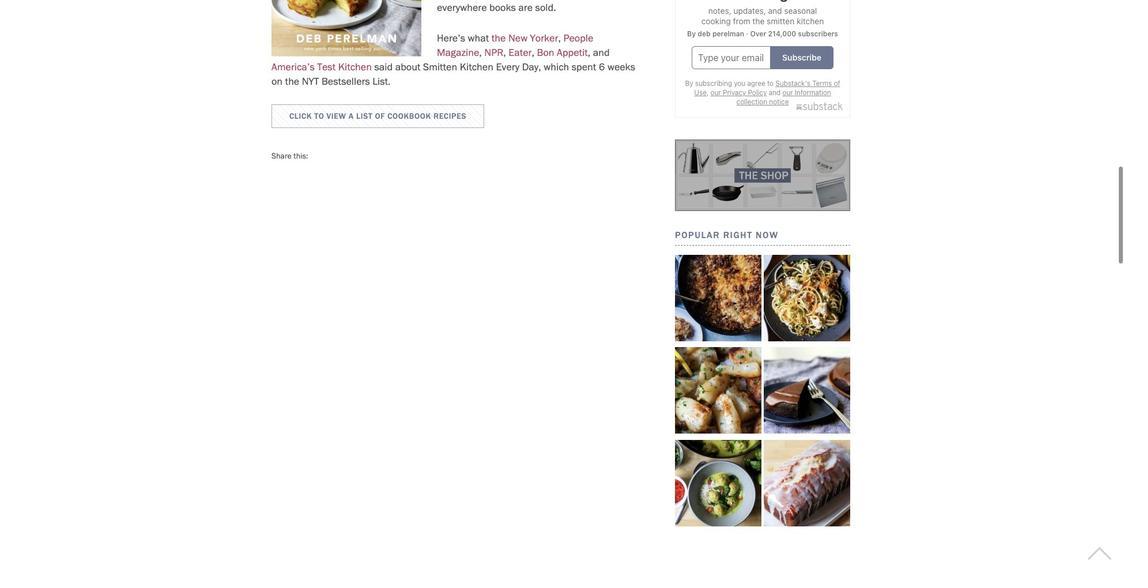 Task type: vqa. For each thing, say whether or not it's contained in the screenshot.
list
yes



Task type: locate. For each thing, give the bounding box(es) containing it.
every
[[496, 60, 520, 73]]

people magazine
[[437, 31, 594, 59]]

1 horizontal spatial kitchen
[[460, 60, 494, 73]]

spent
[[572, 60, 597, 73]]

, left bon
[[532, 46, 535, 59]]

the new yorker link
[[492, 31, 559, 44]]

the
[[492, 31, 506, 44], [285, 75, 300, 88]]

2 kitchen from the left
[[460, 60, 494, 73]]

said
[[375, 60, 393, 73]]

0 horizontal spatial kitchen
[[338, 60, 372, 73]]

now
[[756, 229, 779, 240]]

braised ginger meatballs in coconut broth image
[[675, 440, 762, 526]]

kitchen up bestsellers
[[338, 60, 372, 73]]

people magazine link
[[437, 31, 594, 59]]

yorker
[[530, 31, 559, 44]]

day,
[[522, 60, 542, 73]]

the up npr
[[492, 31, 506, 44]]

nyt
[[302, 75, 319, 88]]

, left npr
[[480, 46, 482, 59]]

chocolate olive oil cake image
[[764, 347, 851, 434]]

appetit
[[557, 46, 588, 59]]

spaghetti pangrattato with crispy eggs image
[[764, 255, 851, 341]]

0 vertical spatial the
[[492, 31, 506, 44]]

said about smitten kitchen every day, which spent 6 weeks on the nyt bestsellers list.
[[272, 60, 636, 88]]

eater link
[[509, 46, 532, 59]]

right
[[724, 229, 753, 240]]

1 horizontal spatial the
[[492, 31, 506, 44]]

0 horizontal spatial the
[[285, 75, 300, 88]]

None search field
[[54, 28, 1037, 63]]

1 kitchen from the left
[[338, 60, 372, 73]]

a
[[349, 111, 354, 121]]

america's test kitchen link
[[272, 60, 372, 73]]

this:
[[294, 151, 308, 161]]

the down america's
[[285, 75, 300, 88]]

which
[[544, 60, 569, 73]]

bestsellers
[[322, 75, 370, 88]]

1 vertical spatial the
[[285, 75, 300, 88]]

click to view a list of cookbook recipes button
[[272, 105, 485, 128]]

popular
[[675, 229, 720, 240]]

america's
[[272, 60, 315, 73]]

,
[[559, 31, 561, 44], [480, 46, 482, 59], [504, 46, 506, 59], [532, 46, 535, 59], [588, 46, 591, 59]]

, npr , eater , bon appetit , and america's test kitchen
[[272, 46, 610, 73]]

new
[[509, 31, 528, 44]]

npr link
[[485, 46, 504, 59]]

view
[[327, 111, 346, 121]]

kitchen
[[338, 60, 372, 73], [460, 60, 494, 73]]

kitchen down npr link
[[460, 60, 494, 73]]

list
[[357, 111, 373, 121]]

the inside said about smitten kitchen every day, which spent 6 weeks on the nyt bestsellers list.
[[285, 75, 300, 88]]

cookbook
[[388, 111, 431, 121]]



Task type: describe. For each thing, give the bounding box(es) containing it.
list.
[[373, 75, 391, 88]]

about
[[395, 60, 421, 73]]

, up bon appetit link
[[559, 31, 561, 44]]

kitchen inside , npr , eater , bon appetit , and america's test kitchen
[[338, 60, 372, 73]]

french onion baked lentils and farro image
[[675, 255, 762, 341]]

people
[[564, 31, 594, 44]]

, up every
[[504, 46, 506, 59]]

click
[[290, 111, 312, 121]]

magazine
[[437, 46, 480, 59]]

bon
[[537, 46, 555, 59]]

, left and
[[588, 46, 591, 59]]

weeks
[[608, 60, 636, 73]]

bon appetit link
[[537, 46, 588, 59]]

share this:
[[272, 151, 308, 161]]

click to view a list of cookbook recipes
[[290, 111, 467, 121]]

here's what the new yorker ,
[[437, 31, 564, 44]]

here's
[[437, 31, 466, 44]]

to
[[314, 111, 324, 121]]

recipes
[[434, 111, 467, 121]]

eater
[[509, 46, 532, 59]]

on
[[272, 75, 283, 88]]

6
[[599, 60, 605, 73]]

and
[[593, 46, 610, 59]]

kitchen inside said about smitten kitchen every day, which spent 6 weeks on the nyt bestsellers list.
[[460, 60, 494, 73]]

grapefruit yogurt cake image
[[764, 440, 851, 526]]

npr
[[485, 46, 504, 59]]

what
[[468, 31, 489, 44]]

smitten
[[423, 60, 458, 73]]

test
[[317, 60, 336, 73]]

popular right now
[[675, 229, 779, 240]]

lemon potatoes image
[[675, 347, 762, 434]]

share
[[272, 151, 292, 161]]

of
[[375, 111, 385, 121]]



